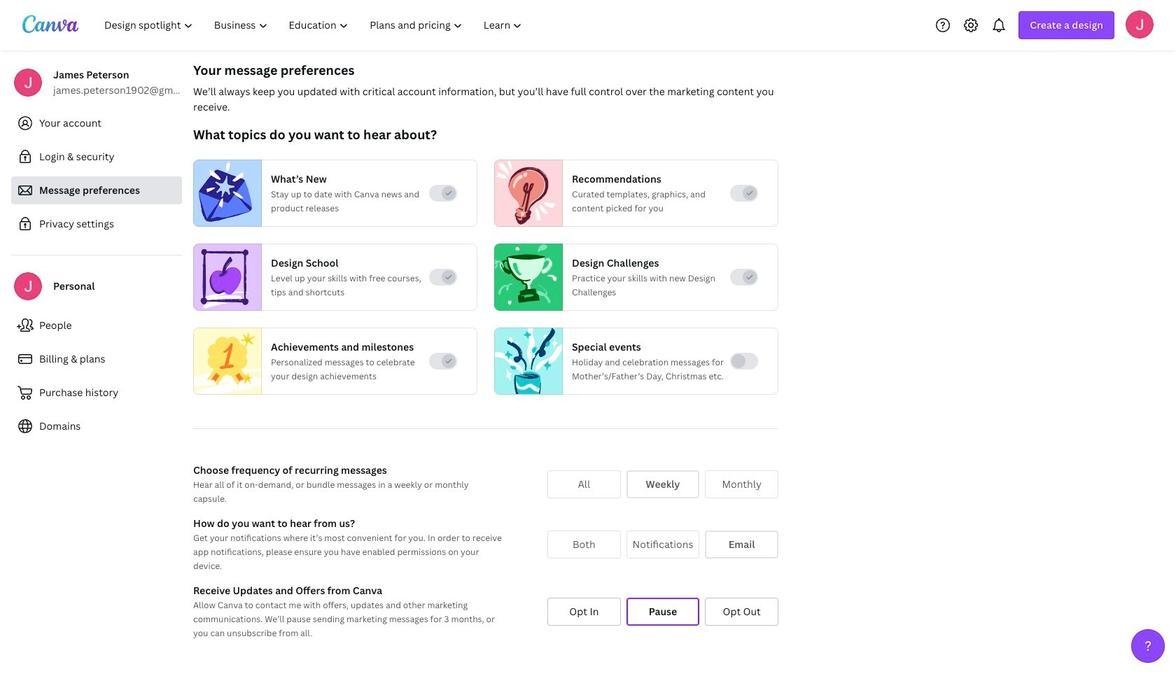 Task type: vqa. For each thing, say whether or not it's contained in the screenshot.
THE 36
no



Task type: locate. For each thing, give the bounding box(es) containing it.
topic image
[[194, 160, 256, 227], [495, 160, 557, 227], [194, 244, 256, 311], [495, 244, 557, 311], [194, 325, 261, 398], [495, 325, 562, 398]]

None button
[[547, 470, 621, 498], [626, 470, 700, 498], [705, 470, 778, 498], [547, 531, 621, 559], [626, 531, 700, 559], [705, 531, 778, 559], [547, 598, 621, 626], [626, 598, 700, 626], [705, 598, 778, 626], [547, 470, 621, 498], [626, 470, 700, 498], [705, 470, 778, 498], [547, 531, 621, 559], [626, 531, 700, 559], [705, 531, 778, 559], [547, 598, 621, 626], [626, 598, 700, 626], [705, 598, 778, 626]]



Task type: describe. For each thing, give the bounding box(es) containing it.
top level navigation element
[[95, 11, 534, 39]]

james peterson image
[[1126, 10, 1154, 38]]



